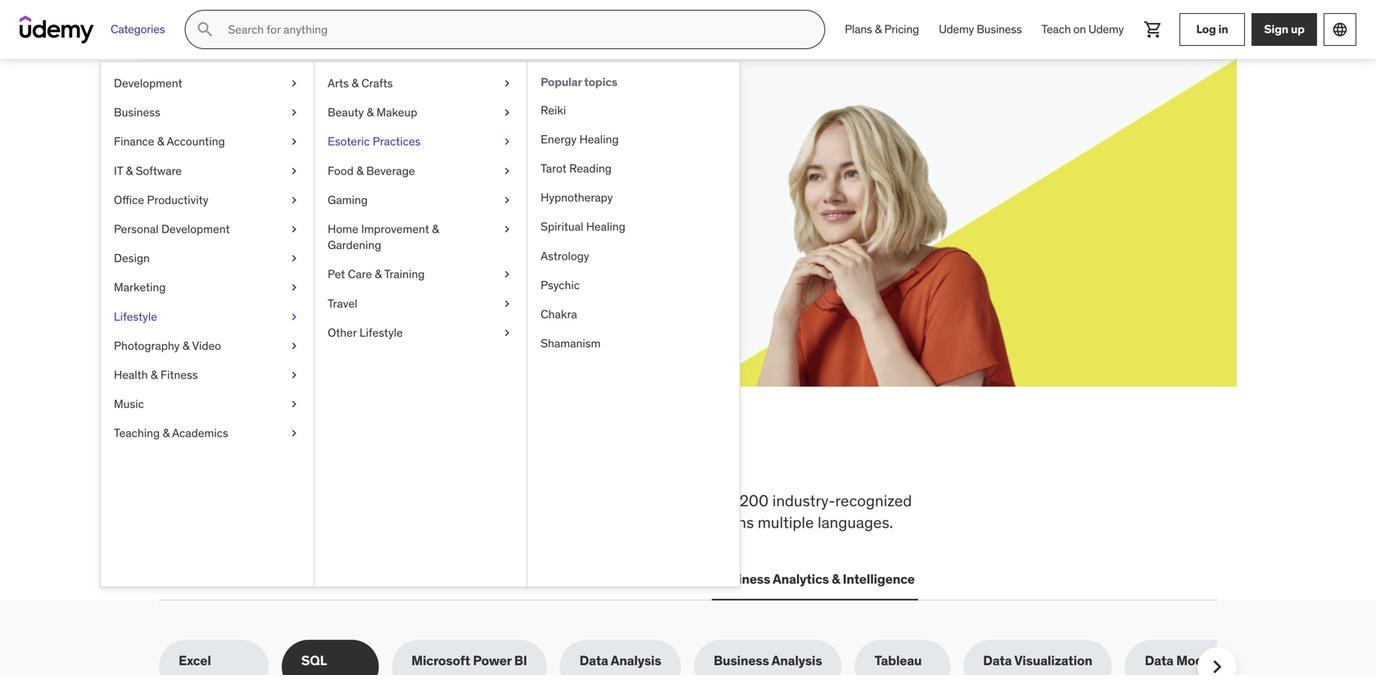 Task type: describe. For each thing, give the bounding box(es) containing it.
next image
[[1205, 654, 1231, 675]]

food
[[328, 163, 354, 178]]

business for business analytics & intelligence
[[715, 571, 771, 588]]

content
[[626, 491, 680, 511]]

xsmall image for gaming
[[501, 192, 514, 208]]

just
[[498, 171, 519, 188]]

xsmall image for beauty & makeup
[[501, 105, 514, 121]]

business analytics & intelligence button
[[712, 560, 919, 599]]

gaming link
[[315, 186, 527, 215]]

training
[[384, 267, 425, 282]]

xsmall image for photography & video
[[288, 338, 301, 354]]

modeling
[[1177, 652, 1234, 669]]

xsmall image for travel
[[501, 296, 514, 312]]

pet care & training link
[[315, 260, 527, 289]]

beauty & makeup
[[328, 105, 418, 120]]

esoteric practices element
[[527, 62, 740, 587]]

business analytics & intelligence
[[715, 571, 915, 588]]

& for software
[[126, 163, 133, 178]]

professional
[[500, 513, 585, 532]]

health & fitness
[[114, 367, 198, 382]]

it certifications
[[294, 571, 391, 588]]

microsoft
[[412, 652, 470, 669]]

& for crafts
[[352, 76, 359, 91]]

with
[[349, 171, 373, 188]]

xsmall image for arts & crafts
[[501, 75, 514, 91]]

hypnotherapy
[[541, 190, 613, 205]]

& inside pet care & training link
[[375, 267, 382, 282]]

xsmall image for health & fitness
[[288, 367, 301, 383]]

submit search image
[[195, 20, 215, 39]]

course.
[[387, 171, 429, 188]]

teaching
[[114, 426, 160, 441]]

personal
[[114, 222, 159, 236]]

arts
[[328, 76, 349, 91]]

development for personal
[[161, 222, 230, 236]]

& for beverage
[[357, 163, 364, 178]]

power
[[473, 652, 512, 669]]

skills inside the covering critical workplace skills to technical topics, including prep content for over 200 industry-recognized certifications, our catalog supports well-rounded professional development and spans multiple languages.
[[351, 491, 386, 511]]

excel
[[179, 652, 211, 669]]

data visualization
[[984, 652, 1093, 669]]

technical
[[407, 491, 470, 511]]

marketing
[[114, 280, 166, 295]]

music link
[[101, 390, 314, 419]]

finance & accounting link
[[101, 127, 314, 156]]

future
[[404, 130, 484, 164]]

personal development link
[[101, 215, 314, 244]]

Search for anything text field
[[225, 16, 805, 43]]

development for web
[[193, 571, 275, 588]]

photography & video link
[[101, 331, 314, 361]]

plans & pricing link
[[835, 10, 929, 49]]

travel link
[[315, 289, 527, 318]]

productivity
[[147, 192, 208, 207]]

other lifestyle
[[328, 325, 403, 340]]

design
[[114, 251, 150, 266]]

popular
[[541, 75, 582, 89]]

teach
[[1042, 22, 1071, 37]]

marketing link
[[101, 273, 314, 302]]

tarot reading
[[541, 161, 612, 176]]

over
[[706, 491, 736, 511]]

practices
[[373, 134, 421, 149]]

improvement
[[361, 222, 429, 236]]

in inside "link"
[[1219, 22, 1229, 37]]

& for academics
[[163, 426, 170, 441]]

tarot
[[541, 161, 567, 176]]

categories button
[[101, 10, 175, 49]]

energy healing link
[[528, 125, 740, 154]]

photography & video
[[114, 338, 221, 353]]

lifestyle link
[[101, 302, 314, 331]]

spiritual healing
[[541, 219, 626, 234]]

& for accounting
[[157, 134, 164, 149]]

personal development
[[114, 222, 230, 236]]

xsmall image for finance & accounting
[[288, 134, 301, 150]]

covering critical workplace skills to technical topics, including prep content for over 200 industry-recognized certifications, our catalog supports well-rounded professional development and spans multiple languages.
[[159, 491, 912, 532]]

other lifestyle link
[[315, 318, 527, 347]]

it & software link
[[101, 156, 314, 186]]

design link
[[101, 244, 314, 273]]

office
[[114, 192, 144, 207]]

analysis for business analysis
[[772, 652, 823, 669]]

dec
[[310, 189, 333, 206]]

development inside development link
[[114, 76, 182, 91]]

video
[[192, 338, 221, 353]]

skills for your future expand your potential with a course. starting at just $12.99 through dec 15.
[[218, 130, 519, 206]]

leadership
[[411, 571, 479, 588]]

place
[[619, 437, 705, 479]]

accounting
[[167, 134, 225, 149]]

astrology
[[541, 249, 590, 263]]

data science button
[[495, 560, 582, 599]]

you
[[366, 437, 425, 479]]

arts & crafts
[[328, 76, 393, 91]]

pet care & training
[[328, 267, 425, 282]]

popular topics
[[541, 75, 618, 89]]

healing for spiritual healing
[[586, 219, 626, 234]]

tarot reading link
[[528, 154, 740, 183]]

development link
[[101, 69, 314, 98]]

plans & pricing
[[845, 22, 920, 37]]

udemy business link
[[929, 10, 1032, 49]]

udemy image
[[20, 16, 94, 43]]

choose a language image
[[1333, 21, 1349, 38]]

pet
[[328, 267, 345, 282]]

including
[[523, 491, 587, 511]]

xsmall image for esoteric practices
[[501, 134, 514, 150]]

home
[[328, 222, 359, 236]]

esoteric practices link
[[315, 127, 527, 156]]

& inside business analytics & intelligence button
[[832, 571, 840, 588]]

it for it certifications
[[294, 571, 305, 588]]

& for video
[[183, 338, 190, 353]]

workplace
[[275, 491, 347, 511]]

food & beverage
[[328, 163, 415, 178]]

topic filters element
[[159, 640, 1254, 675]]

analysis for data analysis
[[611, 652, 662, 669]]

xsmall image for pet care & training
[[501, 266, 514, 283]]

energy healing
[[541, 132, 619, 147]]



Task type: vqa. For each thing, say whether or not it's contained in the screenshot.
Gardening
yes



Task type: locate. For each thing, give the bounding box(es) containing it.
development inside personal development link
[[161, 222, 230, 236]]

xsmall image inside travel link
[[501, 296, 514, 312]]

in right log
[[1219, 22, 1229, 37]]

udemy
[[939, 22, 975, 37], [1089, 22, 1124, 37]]

for up 'and'
[[684, 491, 703, 511]]

0 horizontal spatial in
[[516, 437, 548, 479]]

1 vertical spatial it
[[294, 571, 305, 588]]

2 analysis from the left
[[772, 652, 823, 669]]

xsmall image inside finance & accounting link
[[288, 134, 301, 150]]

xsmall image right the
[[288, 425, 301, 441]]

psychic
[[541, 278, 580, 292]]

it
[[114, 163, 123, 178], [294, 571, 305, 588]]

business inside button
[[715, 571, 771, 588]]

beverage
[[366, 163, 415, 178]]

xsmall image inside gaming link
[[501, 192, 514, 208]]

& for fitness
[[151, 367, 158, 382]]

skills up supports
[[351, 491, 386, 511]]

& right analytics
[[832, 571, 840, 588]]

prep
[[591, 491, 622, 511]]

xsmall image inside the music link
[[288, 396, 301, 412]]

shopping cart with 0 items image
[[1144, 20, 1164, 39]]

& right teaching
[[163, 426, 170, 441]]

200
[[740, 491, 769, 511]]

tableau
[[875, 652, 922, 669]]

for inside the covering critical workplace skills to technical topics, including prep content for over 200 industry-recognized certifications, our catalog supports well-rounded professional development and spans multiple languages.
[[684, 491, 703, 511]]

chakra link
[[528, 300, 740, 329]]

xsmall image for design
[[288, 250, 301, 266]]

development down categories dropdown button
[[114, 76, 182, 91]]

log in link
[[1180, 13, 1246, 46]]

web
[[162, 571, 190, 588]]

business for business
[[114, 105, 160, 120]]

udemy right on
[[1089, 22, 1124, 37]]

xsmall image inside the home improvement & gardening link
[[501, 221, 514, 237]]

shamanism
[[541, 336, 601, 351]]

fitness
[[161, 367, 198, 382]]

all the skills you need in one place
[[159, 437, 705, 479]]

& right arts
[[352, 76, 359, 91]]

pricing
[[885, 22, 920, 37]]

in up the including
[[516, 437, 548, 479]]

xsmall image for teaching & academics
[[288, 425, 301, 441]]

&
[[875, 22, 882, 37], [352, 76, 359, 91], [367, 105, 374, 120], [157, 134, 164, 149], [126, 163, 133, 178], [357, 163, 364, 178], [432, 222, 439, 236], [375, 267, 382, 282], [183, 338, 190, 353], [151, 367, 158, 382], [163, 426, 170, 441], [832, 571, 840, 588]]

1 vertical spatial lifestyle
[[360, 325, 403, 340]]

it & software
[[114, 163, 182, 178]]

0 vertical spatial it
[[114, 163, 123, 178]]

xsmall image down through
[[288, 221, 301, 237]]

xsmall image for personal development
[[288, 221, 301, 237]]

xsmall image inside business link
[[288, 105, 301, 121]]

& right 'plans'
[[875, 22, 882, 37]]

recognized
[[836, 491, 912, 511]]

data for data analysis
[[580, 652, 609, 669]]

& inside home improvement & gardening
[[432, 222, 439, 236]]

& for makeup
[[367, 105, 374, 120]]

up
[[1291, 22, 1305, 37]]

xsmall image down just
[[501, 192, 514, 208]]

xsmall image up potential at the left top
[[288, 134, 301, 150]]

xsmall image inside teaching & academics link
[[288, 425, 301, 441]]

xsmall image left the other
[[288, 338, 301, 354]]

0 horizontal spatial for
[[296, 130, 335, 164]]

udemy inside 'link'
[[1089, 22, 1124, 37]]

our
[[257, 513, 280, 532]]

xsmall image inside health & fitness 'link'
[[288, 367, 301, 383]]

it for it & software
[[114, 163, 123, 178]]

1 horizontal spatial udemy
[[1089, 22, 1124, 37]]

it up the office
[[114, 163, 123, 178]]

xsmall image for music
[[288, 396, 301, 412]]

business inside topic filters element
[[714, 652, 769, 669]]

starting
[[432, 171, 480, 188]]

xsmall image inside esoteric practices link
[[501, 134, 514, 150]]

xsmall image for development
[[288, 75, 301, 91]]

1 horizontal spatial for
[[684, 491, 703, 511]]

xsmall image inside development link
[[288, 75, 301, 91]]

& inside photography & video link
[[183, 338, 190, 353]]

beauty
[[328, 105, 364, 120]]

xsmall image inside personal development link
[[288, 221, 301, 237]]

care
[[348, 267, 372, 282]]

xsmall image inside marketing link
[[288, 280, 301, 296]]

need
[[431, 437, 510, 479]]

udemy business
[[939, 22, 1022, 37]]

data right bi
[[580, 652, 609, 669]]

1 vertical spatial for
[[684, 491, 703, 511]]

science
[[530, 571, 579, 588]]

1 analysis from the left
[[611, 652, 662, 669]]

xsmall image inside the design link
[[288, 250, 301, 266]]

esoteric
[[328, 134, 370, 149]]

finance
[[114, 134, 154, 149]]

0 vertical spatial for
[[296, 130, 335, 164]]

1 horizontal spatial analysis
[[772, 652, 823, 669]]

psychic link
[[528, 271, 740, 300]]

data left modeling on the bottom right of page
[[1145, 652, 1174, 669]]

healing down hypnotherapy link
[[586, 219, 626, 234]]

healing for energy healing
[[580, 132, 619, 147]]

potential
[[294, 171, 345, 188]]

healing up 'reading'
[[580, 132, 619, 147]]

xsmall image left pet
[[288, 280, 301, 296]]

xsmall image inside beauty & makeup link
[[501, 105, 514, 121]]

gaming
[[328, 192, 368, 207]]

0 vertical spatial lifestyle
[[114, 309, 157, 324]]

0 vertical spatial development
[[114, 76, 182, 91]]

xsmall image left shamanism
[[501, 325, 514, 341]]

spiritual healing link
[[528, 212, 740, 242]]

data for data visualization
[[984, 652, 1012, 669]]

xsmall image inside other lifestyle link
[[501, 325, 514, 341]]

1 horizontal spatial it
[[294, 571, 305, 588]]

& inside arts & crafts link
[[352, 76, 359, 91]]

& right finance
[[157, 134, 164, 149]]

xsmall image inside food & beverage link
[[501, 163, 514, 179]]

xsmall image
[[288, 105, 301, 121], [501, 105, 514, 121], [501, 134, 514, 150], [288, 163, 301, 179], [501, 163, 514, 179], [288, 192, 301, 208], [501, 221, 514, 237], [288, 250, 301, 266], [501, 266, 514, 283], [288, 309, 301, 325], [288, 367, 301, 383], [288, 396, 301, 412]]

skills
[[272, 437, 360, 479], [351, 491, 386, 511]]

lifestyle right the other
[[360, 325, 403, 340]]

teach on udemy link
[[1032, 10, 1134, 49]]

health
[[114, 367, 148, 382]]

2 udemy from the left
[[1089, 22, 1124, 37]]

1 vertical spatial skills
[[351, 491, 386, 511]]

office productivity
[[114, 192, 208, 207]]

and
[[683, 513, 709, 532]]

& inside "it & software" link
[[126, 163, 133, 178]]

it certifications button
[[291, 560, 395, 599]]

xsmall image inside lifestyle link
[[288, 309, 301, 325]]

& inside the plans & pricing link
[[875, 22, 882, 37]]

1 vertical spatial development
[[161, 222, 230, 236]]

business for business analysis
[[714, 652, 769, 669]]

xsmall image for home improvement & gardening
[[501, 221, 514, 237]]

& down gaming link
[[432, 222, 439, 236]]

1 vertical spatial in
[[516, 437, 548, 479]]

categories
[[111, 22, 165, 37]]

1 vertical spatial your
[[265, 171, 290, 188]]

teach on udemy
[[1042, 22, 1124, 37]]

& inside health & fitness 'link'
[[151, 367, 158, 382]]

it inside button
[[294, 571, 305, 588]]

& right care
[[375, 267, 382, 282]]

0 horizontal spatial your
[[265, 171, 290, 188]]

0 horizontal spatial lifestyle
[[114, 309, 157, 324]]

xsmall image for business
[[288, 105, 301, 121]]

& right health at the bottom of page
[[151, 367, 158, 382]]

at
[[483, 171, 494, 188]]

certifications
[[308, 571, 391, 588]]

xsmall image inside pet care & training link
[[501, 266, 514, 283]]

& inside teaching & academics link
[[163, 426, 170, 441]]

data left the science
[[498, 571, 527, 588]]

xsmall image for marketing
[[288, 280, 301, 296]]

0 vertical spatial in
[[1219, 22, 1229, 37]]

xsmall image for it & software
[[288, 163, 301, 179]]

on
[[1074, 22, 1086, 37]]

& right food
[[357, 163, 364, 178]]

one
[[554, 437, 613, 479]]

xsmall image left 'popular'
[[501, 75, 514, 91]]

xsmall image inside office productivity link
[[288, 192, 301, 208]]

development right web
[[193, 571, 275, 588]]

& inside beauty & makeup link
[[367, 105, 374, 120]]

makeup
[[377, 105, 418, 120]]

reading
[[570, 161, 612, 176]]

it left the certifications
[[294, 571, 305, 588]]

for up potential at the left top
[[296, 130, 335, 164]]

& right beauty
[[367, 105, 374, 120]]

1 horizontal spatial lifestyle
[[360, 325, 403, 340]]

0 vertical spatial your
[[339, 130, 399, 164]]

& inside food & beverage link
[[357, 163, 364, 178]]

xsmall image inside photography & video link
[[288, 338, 301, 354]]

1 udemy from the left
[[939, 22, 975, 37]]

data left visualization
[[984, 652, 1012, 669]]

xsmall image for food & beverage
[[501, 163, 514, 179]]

for inside skills for your future expand your potential with a course. starting at just $12.99 through dec 15.
[[296, 130, 335, 164]]

udemy right pricing
[[939, 22, 975, 37]]

xsmall image inside "it & software" link
[[288, 163, 301, 179]]

1 vertical spatial healing
[[586, 219, 626, 234]]

lifestyle down marketing at the left top
[[114, 309, 157, 324]]

lifestyle inside lifestyle link
[[114, 309, 157, 324]]

data inside button
[[498, 571, 527, 588]]

communication button
[[595, 560, 699, 599]]

bi
[[514, 652, 527, 669]]

& for pricing
[[875, 22, 882, 37]]

0 horizontal spatial udemy
[[939, 22, 975, 37]]

reiki link
[[528, 96, 740, 125]]

0 vertical spatial healing
[[580, 132, 619, 147]]

0 vertical spatial skills
[[272, 437, 360, 479]]

to
[[389, 491, 403, 511]]

data for data modeling
[[1145, 652, 1174, 669]]

xsmall image left chakra
[[501, 296, 514, 312]]

15.
[[336, 189, 352, 206]]

xsmall image
[[288, 75, 301, 91], [501, 75, 514, 91], [288, 134, 301, 150], [501, 192, 514, 208], [288, 221, 301, 237], [288, 280, 301, 296], [501, 296, 514, 312], [501, 325, 514, 341], [288, 338, 301, 354], [288, 425, 301, 441]]

0 horizontal spatial analysis
[[611, 652, 662, 669]]

0 horizontal spatial it
[[114, 163, 123, 178]]

xsmall image for lifestyle
[[288, 309, 301, 325]]

xsmall image for office productivity
[[288, 192, 301, 208]]

lifestyle inside other lifestyle link
[[360, 325, 403, 340]]

data
[[498, 571, 527, 588], [580, 652, 609, 669], [984, 652, 1012, 669], [1145, 652, 1174, 669]]

academics
[[172, 426, 228, 441]]

& up the office
[[126, 163, 133, 178]]

2 vertical spatial development
[[193, 571, 275, 588]]

skills up workplace in the left bottom of the page
[[272, 437, 360, 479]]

1 horizontal spatial in
[[1219, 22, 1229, 37]]

photography
[[114, 338, 180, 353]]

supports
[[339, 513, 400, 532]]

sign
[[1265, 22, 1289, 37]]

esoteric practices
[[328, 134, 421, 149]]

log
[[1197, 22, 1217, 37]]

languages.
[[818, 513, 894, 532]]

hypnotherapy link
[[528, 183, 740, 212]]

development down office productivity link
[[161, 222, 230, 236]]

& inside finance & accounting link
[[157, 134, 164, 149]]

xsmall image for other lifestyle
[[501, 325, 514, 341]]

data for data science
[[498, 571, 527, 588]]

xsmall image left arts
[[288, 75, 301, 91]]

& left video
[[183, 338, 190, 353]]

industry-
[[773, 491, 836, 511]]

xsmall image inside arts & crafts link
[[501, 75, 514, 91]]

travel
[[328, 296, 358, 311]]

the
[[213, 437, 265, 479]]

health & fitness link
[[101, 361, 314, 390]]

development inside web development button
[[193, 571, 275, 588]]

communication
[[598, 571, 696, 588]]

covering
[[159, 491, 221, 511]]

1 horizontal spatial your
[[339, 130, 399, 164]]

teaching & academics
[[114, 426, 228, 441]]

analysis
[[611, 652, 662, 669], [772, 652, 823, 669]]



